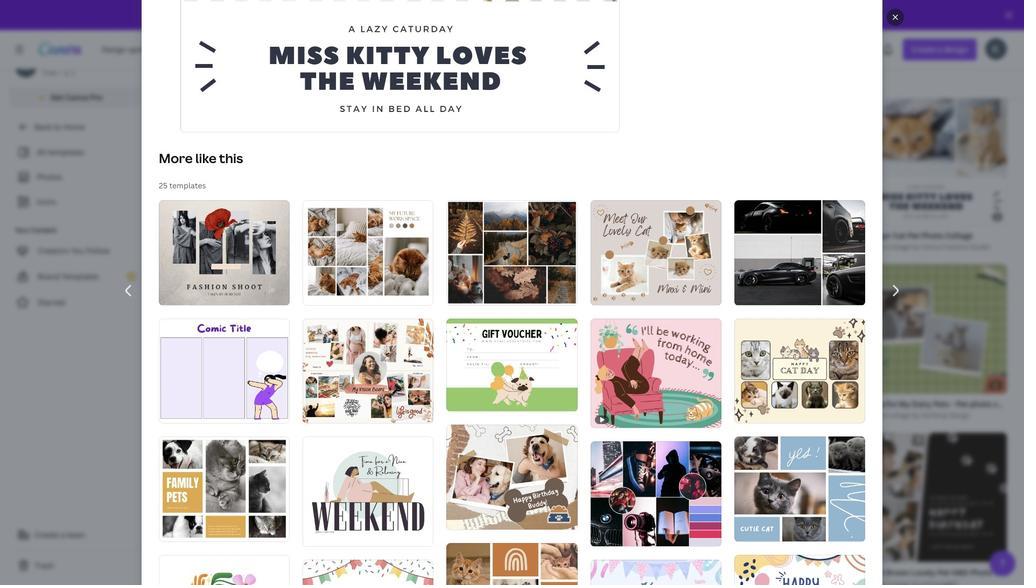 Task type: locate. For each thing, give the bounding box(es) containing it.
minimalist up trust
[[538, 62, 576, 73]]

0 horizontal spatial hstrongart
[[225, 188, 262, 197]]

and
[[370, 399, 384, 409]]

1 horizontal spatial hstrongart
[[399, 74, 436, 83]]

templates inside the "all templates" link
[[48, 147, 85, 157]]

studio down the pastel green beige cute pastel pet photo collage link
[[447, 242, 468, 252]]

all for all templates
[[37, 147, 46, 157]]

None search field
[[507, 39, 830, 60]]

2 horizontal spatial minimalist
[[693, 454, 731, 464]]

by inside blue brown dog photo collage photo collage by irene kras
[[738, 297, 746, 307]]

0 vertical spatial design
[[591, 74, 612, 83]]

photo collage by hstrongart link down style at the top left of page
[[344, 74, 484, 84]]

0 horizontal spatial beige
[[393, 231, 413, 241]]

25
[[159, 181, 167, 191]]

by down yellow pastel pet photo photo collage link
[[564, 411, 572, 420]]

warm homemade style cat care photo collage image
[[323, 0, 484, 57]]

0 horizontal spatial day
[[277, 458, 291, 468]]

ginger
[[867, 231, 891, 241]]

1 horizontal spatial dog
[[737, 286, 751, 296]]

purple and white 3 panel comic strip image
[[159, 319, 290, 423]]

blue inside yellow and blue international cat day photo collage photo collage by ✦ ohayou
[[386, 399, 402, 409]]

pastel inside yellow pastel pet photo photo collage photo collage by mahacreative
[[544, 399, 567, 409]]

1 horizontal spatial templates
[[169, 181, 206, 191]]

white parrot pet photo collage image
[[149, 42, 310, 171]]

warm
[[344, 62, 366, 72]]

creative
[[420, 242, 446, 252], [943, 243, 969, 252]]

design down the -
[[949, 411, 970, 420]]

day up photo collage by züleyha kıssacık link
[[277, 458, 291, 468]]

1 vertical spatial pets
[[389, 567, 405, 578]]

by inside pastel green beige cute pastel pet photo collage photo collage by canva creative studio
[[390, 242, 397, 252]]

yellow for yellow and blue international cat day photo collage
[[344, 399, 368, 409]]

creators you follow
[[38, 246, 110, 256]]

25 templates
[[159, 181, 206, 191]]

animal
[[229, 8, 254, 18]]

1 vertical spatial hstrongart
[[225, 188, 262, 197]]

cat inside "grey minimalist cat moments photo collage photo collage by trust design"
[[578, 62, 591, 73]]

cute up photo collage by slebor link
[[196, 8, 213, 18]]

1 horizontal spatial minimalist
[[538, 62, 576, 73]]

cute right green
[[415, 231, 432, 241]]

yganko
[[922, 74, 944, 83]]

by inside "grey minimalist cat moments photo collage photo collage by trust design"
[[564, 74, 572, 83]]

2 horizontal spatial canva
[[922, 243, 941, 252]]

grey cute pet photo collage image
[[591, 200, 722, 305]]

0 horizontal spatial yellow
[[344, 399, 368, 409]]

beige right green
[[393, 231, 413, 241]]

0 vertical spatial pets
[[934, 399, 950, 409]]

brown for pastel brown minimalist dog day photo collage photo collage by züleyha kıssacık
[[194, 458, 218, 468]]

moments
[[593, 62, 627, 73]]

0 vertical spatial templates
[[48, 147, 85, 157]]

dog up photo collage by irene kras link
[[737, 286, 751, 296]]

bright colorful simple illustrated pet shop gift certificate image
[[447, 319, 578, 412]]

brown inside 'pastel brown minimalist dog day photo collage photo collage by züleyha kıssacık'
[[194, 458, 218, 468]]

1 horizontal spatial brown cute pet animal photo collage image
[[447, 543, 578, 585]]

minimalist cute pet happy birthday scrapbook photo collage image
[[671, 320, 833, 449]]

cute inside minimalist cute pet happy birthday scrapbook photo collage photo collage by telllu craft
[[733, 454, 751, 464]]

blue & pink simple happy birthday a4 (landscape) image
[[591, 560, 722, 585]]

pink simple pets photo collage image
[[323, 433, 484, 562]]

create
[[34, 530, 59, 540]]

all
[[170, 78, 180, 88], [37, 147, 46, 157]]

2 studio from the left
[[970, 243, 991, 252]]

1 horizontal spatial 1
[[166, 411, 170, 419]]

kras
[[765, 297, 778, 307]]

to
[[54, 122, 61, 132]]

top level navigation element
[[95, 39, 433, 60]]

photo collage by ✦ ohayou link
[[344, 410, 484, 421]]

canva inside "ginger cat pet photo collage photo collage by canva creative studio"
[[922, 243, 941, 252]]

1 horizontal spatial beige
[[886, 62, 907, 73]]

hstrongart
[[399, 74, 436, 83], [225, 188, 262, 197]]

all left filters
[[170, 78, 180, 88]]

cute inside pastel green beige cute pastel pet photo collage photo collage by canva creative studio
[[415, 231, 432, 241]]

1 vertical spatial photo collage by hstrongart link
[[170, 188, 284, 198]]

design down "grey minimalist cat moments photo collage" link
[[591, 74, 612, 83]]

cute left hamster
[[867, 62, 885, 73]]

design
[[591, 74, 612, 83], [949, 411, 970, 420]]

red and white retro women fashion photo collage image
[[159, 200, 290, 305]]

grey minimalist cat moments photo collage photo collage by trust design
[[519, 62, 680, 83]]

1 horizontal spatial yellow
[[519, 399, 543, 409]]

photo inside photo collage by jessica lizarondo link
[[519, 243, 538, 252]]

beige left hamster
[[886, 62, 907, 73]]

0 horizontal spatial 1
[[72, 68, 75, 78]]

photo inside pink simple pets photo collage link
[[407, 567, 429, 578]]

personal
[[43, 57, 75, 67]]

photo collage by hstrongart link for style
[[344, 74, 484, 84]]

jessica
[[573, 243, 596, 252]]

by inside cute beige hamster pet photo collage photo collage by yganko
[[912, 74, 920, 83]]

brown cute pet animal photo collage image
[[149, 0, 310, 3], [447, 543, 578, 585]]

blue inside blue brown dog photo collage photo collage by irene kras
[[693, 286, 710, 296]]

blue up ✦
[[386, 399, 402, 409]]

0 horizontal spatial creative
[[420, 242, 446, 252]]

minimalist cute pet happy birthday scrapbook photo collage link
[[693, 453, 918, 465]]

more like this
[[159, 149, 243, 167]]

photo collage by telllu craft link
[[693, 465, 833, 476]]

photo collage by canva creative studio link for photo
[[867, 242, 991, 253]]

birthday
[[792, 454, 824, 464]]

yellow inside yellow pastel pet photo photo collage photo collage by mahacreative
[[519, 399, 543, 409]]

by down blue brown dog photo collage link at the right of page
[[738, 297, 746, 307]]

cute inside cute beige hamster pet photo collage photo collage by yganko
[[867, 62, 885, 73]]

blue brown dog photo collage link
[[693, 285, 805, 297]]

by left ✦
[[390, 411, 397, 420]]

by inside warm homemade style cat care photo collage photo collage by hstrongart
[[390, 74, 397, 83]]

1 vertical spatial beige
[[393, 231, 413, 241]]

day right international
[[468, 399, 483, 409]]

brown inside blue brown dog photo collage photo collage by irene kras
[[711, 286, 735, 296]]

photo collage by züleyha kıssacık link
[[170, 469, 310, 480]]

0 horizontal spatial photo collage by hstrongart link
[[170, 188, 284, 198]]

0 vertical spatial all
[[170, 78, 180, 88]]

pet inside pastel green beige cute pastel pet photo collage photo collage by canva creative studio
[[458, 231, 471, 241]]

1 horizontal spatial photo collage by canva creative studio link
[[867, 242, 991, 253]]

pets right simple
[[389, 567, 405, 578]]

1 studio from the left
[[447, 242, 468, 252]]

free
[[43, 68, 57, 78]]

by down green
[[390, 242, 397, 252]]

0 vertical spatial blue
[[693, 286, 710, 296]]

dairy
[[912, 399, 932, 409]]

yellow inside yellow and blue international cat day photo collage photo collage by ✦ ohayou
[[344, 399, 368, 409]]

orange
[[519, 567, 545, 578]]

pet inside "link"
[[604, 567, 617, 578]]

2 creative from the left
[[943, 243, 969, 252]]

yellow and blue international cat day photo collage link
[[344, 398, 536, 410]]

0 vertical spatial dog
[[737, 286, 751, 296]]

photo collage by canva creative studio link down ginger on the right top
[[867, 242, 991, 253]]

yellow pastel pet photo photo collage image
[[497, 265, 659, 394]]

mahacreative
[[573, 411, 616, 420]]

collage
[[280, 8, 308, 18], [191, 20, 214, 29], [489, 62, 517, 72], [653, 62, 680, 73], [980, 62, 1007, 73], [365, 74, 388, 83], [539, 74, 562, 83], [888, 74, 911, 83], [256, 176, 284, 187], [191, 188, 214, 197], [496, 231, 524, 241], [946, 231, 973, 241], [365, 242, 388, 252], [539, 243, 562, 252], [888, 243, 911, 252], [777, 286, 805, 296], [713, 297, 736, 307], [508, 399, 536, 409], [631, 399, 658, 409], [365, 411, 388, 420], [539, 411, 562, 420], [888, 411, 911, 420], [891, 454, 918, 464], [317, 458, 344, 468], [713, 466, 736, 475], [191, 470, 214, 479], [431, 567, 458, 578], [642, 567, 670, 578], [994, 567, 1022, 578]]

2 photo collage by canva creative studio link from the left
[[867, 242, 991, 253]]

by left züleyha
[[215, 470, 223, 479]]

by down dairy
[[912, 411, 920, 420]]

by down homemade on the top left of the page
[[390, 74, 397, 83]]

all templates
[[37, 147, 85, 157]]

creative inside pastel green beige cute pastel pet photo collage photo collage by canva creative studio
[[420, 242, 446, 252]]

1 creative from the left
[[420, 242, 446, 252]]

pet inside brown cute pet animal photo collage photo collage by slebor
[[215, 8, 227, 18]]

0 horizontal spatial dog
[[260, 458, 275, 468]]

1 horizontal spatial pets
[[934, 399, 950, 409]]

0 horizontal spatial canva
[[65, 92, 88, 102]]

all inside button
[[170, 78, 180, 88]]

all for all filters
[[170, 78, 180, 88]]

pet
[[215, 8, 227, 18], [942, 62, 954, 73], [218, 176, 230, 187], [458, 231, 471, 241], [908, 231, 920, 241], [569, 399, 581, 409], [956, 399, 968, 409], [752, 454, 765, 464], [604, 567, 617, 578], [938, 567, 950, 578]]

canva down ginger cat pet photo collage link
[[922, 243, 941, 252]]

trash
[[34, 561, 54, 571]]

collage inside orange peach abstract pet photo collage "link"
[[642, 567, 670, 578]]

1 horizontal spatial photo collage by hstrongart link
[[344, 74, 484, 84]]

hstrongart down white parrot pet photo collage link
[[225, 188, 262, 197]]

1 vertical spatial templates
[[169, 181, 206, 191]]

1 vertical spatial 1
[[166, 411, 170, 419]]

cat right international
[[454, 399, 467, 409]]

beige inside cute beige hamster pet photo collage photo collage by yganko
[[886, 62, 907, 73]]

by down ginger cat pet photo collage link
[[912, 243, 920, 252]]

by down hamster
[[912, 74, 920, 83]]

peach
[[547, 567, 569, 578]]

0 horizontal spatial templates
[[48, 147, 85, 157]]

by left telllu
[[738, 466, 746, 475]]

hstrongart down style at the top left of page
[[399, 74, 436, 83]]

0 vertical spatial day
[[468, 399, 483, 409]]

1 horizontal spatial all
[[170, 78, 180, 88]]

yellow and blue international cat day photo collage photo collage by ✦ ohayou
[[344, 399, 536, 420]]

studio
[[447, 242, 468, 252], [970, 243, 991, 252]]

1 horizontal spatial creative
[[943, 243, 969, 252]]

blue brown dog photo collage photo collage by irene kras
[[693, 286, 805, 307]]

cute inside brown cute pet animal photo collage photo collage by slebor
[[196, 8, 213, 18]]

yellow and blue international cat day photo collage image
[[323, 265, 484, 394]]

brown
[[170, 8, 194, 18], [711, 286, 735, 296], [194, 458, 218, 468], [886, 567, 910, 578]]

of
[[171, 411, 177, 419]]

pink & blue pamper relaxing weekend facebook post image
[[303, 437, 434, 547]]

1 vertical spatial blue
[[386, 399, 402, 409]]

day inside yellow and blue international cat day photo collage photo collage by ✦ ohayou
[[468, 399, 483, 409]]

starred link
[[9, 292, 140, 313]]

irene
[[747, 297, 763, 307]]

free •
[[43, 68, 61, 78]]

follow
[[86, 246, 110, 256]]

cat
[[432, 62, 445, 72], [578, 62, 591, 73], [893, 231, 906, 241], [454, 399, 467, 409]]

brown autumn photo collage image
[[447, 200, 578, 305]]

0 horizontal spatial all
[[37, 147, 46, 157]]

1 left of
[[166, 411, 170, 419]]

1 vertical spatial design
[[949, 411, 970, 420]]

0 vertical spatial 1
[[72, 68, 75, 78]]

creative down the pastel green beige cute pastel pet photo collage link
[[420, 242, 446, 252]]

by inside colorful my dairy pets - pet photo collage photo collage by gotemp design
[[912, 411, 920, 420]]

simple
[[362, 567, 387, 578]]

1 photo collage by canva creative studio link from the left
[[344, 242, 484, 253]]

cute beige hamster pet photo collage link
[[867, 62, 1007, 74]]

1 horizontal spatial day
[[468, 399, 483, 409]]

1 vertical spatial day
[[277, 458, 291, 468]]

collage inside 'dark brown lovely pet hbd photo collage w' link
[[994, 567, 1022, 578]]

photo collage by canva creative studio link down green
[[344, 242, 484, 253]]

parrot
[[193, 176, 216, 187]]

minimalist up photo collage by telllu craft link
[[693, 454, 731, 464]]

by inside brown cute pet animal photo collage photo collage by slebor
[[215, 20, 223, 29]]

pets
[[934, 399, 950, 409], [389, 567, 405, 578]]

dog up kıssacık
[[260, 458, 275, 468]]

back to home link
[[9, 116, 140, 138]]

by left slebor
[[215, 20, 223, 29]]

collage inside photo collage by jessica lizarondo link
[[539, 243, 562, 252]]

pro
[[90, 92, 102, 102]]

pet inside white parrot pet photo collage photo collage by hstrongart
[[218, 176, 230, 187]]

1 of 3
[[166, 411, 182, 419]]

minimalist up züleyha
[[220, 458, 258, 468]]

0 vertical spatial hstrongart
[[399, 74, 436, 83]]

photo collage by canva creative studio link
[[344, 242, 484, 253], [867, 242, 991, 253]]

creative inside "ginger cat pet photo collage photo collage by canva creative studio"
[[943, 243, 969, 252]]

1 vertical spatial all
[[37, 147, 46, 157]]

studio down ginger cat pet photo collage link
[[970, 243, 991, 252]]

✦
[[399, 411, 404, 420]]

minimalist inside minimalist cute pet happy birthday scrapbook photo collage photo collage by telllu craft
[[693, 454, 731, 464]]

templates right 25
[[169, 181, 206, 191]]

get
[[50, 92, 64, 102]]

1 horizontal spatial canva
[[399, 242, 418, 252]]

design inside "grey minimalist cat moments photo collage photo collage by trust design"
[[591, 74, 612, 83]]

canva down the pastel green beige cute pastel pet photo collage link
[[399, 242, 418, 252]]

all down "back"
[[37, 147, 46, 157]]

0 horizontal spatial design
[[591, 74, 612, 83]]

cat left the care
[[432, 62, 445, 72]]

1 right •
[[72, 68, 75, 78]]

beige inside pastel green beige cute pastel pet photo collage photo collage by canva creative studio
[[393, 231, 413, 241]]

photos link
[[15, 167, 134, 187]]

1 vertical spatial brown cute pet animal photo collage image
[[447, 543, 578, 585]]

templates down back to home
[[48, 147, 85, 157]]

1 horizontal spatial blue
[[693, 286, 710, 296]]

cat up trust
[[578, 62, 591, 73]]

0 horizontal spatial minimalist
[[220, 458, 258, 468]]

ginger cat pet photo collage image
[[846, 96, 1007, 225]]

0 vertical spatial photo collage by hstrongart link
[[344, 74, 484, 84]]

white parrot pet photo collage photo collage by hstrongart
[[170, 176, 284, 197]]

by down white parrot pet photo collage link
[[215, 188, 223, 197]]

0 horizontal spatial blue
[[386, 399, 402, 409]]

brown cute pet animal photo collage photo collage by slebor
[[170, 8, 308, 29]]

1 horizontal spatial design
[[949, 411, 970, 420]]

0 horizontal spatial photo collage by canva creative studio link
[[344, 242, 484, 253]]

1 horizontal spatial studio
[[970, 243, 991, 252]]

canva
[[65, 92, 88, 102], [399, 242, 418, 252], [922, 243, 941, 252]]

cute up telllu
[[733, 454, 751, 464]]

1 for 1 of 3
[[166, 411, 170, 419]]

pastel
[[344, 231, 367, 241], [434, 231, 457, 241], [544, 399, 567, 409], [170, 458, 193, 468]]

blue up photo collage by irene kras link
[[693, 286, 710, 296]]

hamster
[[909, 62, 940, 73]]

back
[[34, 122, 52, 132]]

by left trust
[[564, 74, 572, 83]]

canva left pro
[[65, 92, 88, 102]]

by left jessica
[[564, 243, 572, 252]]

dark
[[867, 567, 884, 578]]

pets left the -
[[934, 399, 950, 409]]

photo collage by trust design link
[[519, 74, 659, 84]]

canva inside pastel green beige cute pastel pet photo collage photo collage by canva creative studio
[[399, 242, 418, 252]]

photo collage by hstrongart link down parrot
[[170, 188, 284, 198]]

1 vertical spatial dog
[[260, 458, 275, 468]]

0 horizontal spatial studio
[[447, 242, 468, 252]]

0 horizontal spatial brown cute pet animal photo collage image
[[149, 0, 310, 3]]

creative down ginger cat pet photo collage link
[[943, 243, 969, 252]]

cat right ginger on the right top
[[893, 231, 906, 241]]

pet inside "ginger cat pet photo collage photo collage by canva creative studio"
[[908, 231, 920, 241]]

photo collage by hstrongart link
[[344, 74, 484, 84], [170, 188, 284, 198]]

0 vertical spatial beige
[[886, 62, 907, 73]]



Task type: describe. For each thing, give the bounding box(es) containing it.
hbd
[[952, 567, 969, 578]]

telllu
[[747, 466, 764, 475]]

by inside "ginger cat pet photo collage photo collage by canva creative studio"
[[912, 243, 920, 252]]

happy
[[767, 454, 791, 464]]

pastel green beige cute pastel pet photo collage image
[[323, 96, 484, 225]]

photo inside orange peach abstract pet photo collage "link"
[[618, 567, 641, 578]]

photo inside 'dark brown lovely pet hbd photo collage w' link
[[970, 567, 992, 578]]

pets inside colorful my dairy pets - pet photo collage photo collage by gotemp design
[[934, 399, 950, 409]]

yellow and pink simple photo pet and owner certified cat lover photo collage image
[[497, 96, 659, 225]]

orange peach abstract pet photo collage link
[[519, 567, 670, 579]]

all filters
[[170, 78, 205, 88]]

green
[[369, 231, 391, 241]]

pink simple pets photo collage
[[344, 567, 458, 578]]

style
[[412, 62, 431, 72]]

grey minimalist cat moments photo collage image
[[497, 0, 659, 57]]

cute beige hamster pet photo collage photo collage by yganko
[[867, 62, 1007, 83]]

photo collage by slebor link
[[170, 19, 308, 30]]

pet inside minimalist cute pet happy birthday scrapbook photo collage photo collage by telllu craft
[[752, 454, 765, 464]]

creators
[[38, 246, 69, 256]]

filters
[[182, 78, 205, 88]]

templates for all templates
[[48, 147, 85, 157]]

pastel brown minimalist dog day photo collage image
[[149, 210, 310, 452]]

all filters button
[[149, 73, 212, 94]]

brand templates link
[[9, 266, 140, 288]]

blue brown dog photo collage image
[[671, 151, 833, 280]]

1 for 1
[[72, 68, 75, 78]]

white
[[170, 176, 192, 187]]

orange peach abstract pet photo collage
[[519, 567, 670, 578]]

ginger cat pet photo collage link
[[867, 230, 991, 242]]

more
[[159, 149, 193, 167]]

photo inside colorful my dairy pets - pet photo collage photo collage by gotemp design
[[867, 411, 886, 420]]

creators you follow link
[[9, 240, 140, 262]]

yellow pastel pet photo photo collage photo collage by mahacreative
[[519, 399, 658, 420]]

black sports car photo collage image
[[734, 200, 865, 305]]

yellow for yellow pastel pet photo photo collage
[[519, 399, 543, 409]]

cat inside "ginger cat pet photo collage photo collage by canva creative studio"
[[893, 231, 906, 241]]

upgrade now button
[[595, 10, 644, 20]]

colorful
[[867, 399, 897, 409]]

0 vertical spatial brown cute pet animal photo collage image
[[149, 0, 310, 3]]

studio inside pastel green beige cute pastel pet photo collage photo collage by canva creative studio
[[447, 242, 468, 252]]

scrapbook
[[826, 454, 865, 464]]

back to home
[[34, 122, 85, 132]]

collage inside colorful my dairy pets - pet photo collage photo collage by gotemp design
[[888, 411, 911, 420]]

canva inside button
[[65, 92, 88, 102]]

brand
[[38, 271, 60, 282]]

my
[[899, 399, 910, 409]]

3
[[178, 411, 182, 419]]

photo collage by gotemp design link
[[867, 410, 1007, 421]]

photo collage by yganko link
[[867, 74, 1007, 84]]

yellow pastel pet photo photo collage link
[[519, 399, 658, 410]]

blue cute pet animal photo collage image
[[734, 437, 865, 542]]

craft
[[766, 466, 782, 475]]

grey
[[519, 62, 536, 73]]

collage inside pink simple pets photo collage link
[[431, 567, 458, 578]]

content
[[31, 226, 57, 235]]

photo collage by hstrongart link for pet
[[170, 188, 284, 198]]

pastel inside 'pastel brown minimalist dog day photo collage photo collage by züleyha kıssacık'
[[170, 458, 193, 468]]

your
[[15, 226, 29, 235]]

pet inside yellow pastel pet photo photo collage photo collage by mahacreative
[[569, 399, 581, 409]]

dog inside blue brown dog photo collage photo collage by irene kras
[[737, 286, 751, 296]]

minimalist inside "grey minimalist cat moments photo collage photo collage by trust design"
[[538, 62, 576, 73]]

white cute pet animal mood boards photo collage image
[[159, 437, 290, 542]]

pastel brown minimalist dog day photo collage link
[[170, 457, 344, 469]]

pink & blue simple happy birthday a4 (landscape) document image
[[734, 555, 865, 585]]

your content
[[15, 226, 57, 235]]

photo
[[970, 399, 992, 409]]

icons link
[[15, 192, 134, 212]]

white parrot pet photo collage link
[[170, 176, 284, 188]]

gotemp
[[922, 411, 948, 420]]

beige cat day photo collage image
[[734, 319, 865, 423]]

brown for dark brown lovely pet hbd photo collage w
[[886, 567, 910, 578]]

homemade
[[367, 62, 410, 72]]

templates for 25 templates
[[169, 181, 206, 191]]

pink trivia cat photo collage image
[[671, 488, 833, 585]]

colorful my dairy pets - pet photo collage photo collage by gotemp design
[[867, 399, 1020, 420]]

brown ripped paper cute dog bones hbd photo collage image
[[447, 425, 578, 530]]

collage
[[994, 399, 1020, 409]]

pink
[[344, 567, 360, 578]]

brown for blue brown dog photo collage photo collage by irene kras
[[711, 286, 735, 296]]

pastel blue & green simple happy birthday a4 (landscape) image
[[303, 560, 434, 585]]

a
[[60, 530, 65, 540]]

dog inside 'pastel brown minimalist dog day photo collage photo collage by züleyha kıssacık'
[[260, 458, 275, 468]]

lovely
[[912, 567, 936, 578]]

upgrade now
[[595, 10, 644, 20]]

orange peach abstract pet photo collage image
[[497, 433, 659, 562]]

by inside yellow and blue international cat day photo collage photo collage by ✦ ohayou
[[390, 411, 397, 420]]

cat inside warm homemade style cat care photo collage photo collage by hstrongart
[[432, 62, 445, 72]]

black neon car camera photo collage image
[[591, 442, 722, 547]]

photo collage by irene kras link
[[693, 297, 805, 308]]

minimalist inside 'pastel brown minimalist dog day photo collage photo collage by züleyha kıssacık'
[[220, 458, 258, 468]]

ohayou
[[406, 411, 430, 420]]

this
[[219, 149, 243, 167]]

•
[[59, 68, 61, 78]]

cute beige hamster pet photo collage image
[[846, 0, 1007, 57]]

create a team button
[[9, 525, 140, 546]]

brown inside brown cute pet animal photo collage photo collage by slebor
[[170, 8, 194, 18]]

blue white yellow modern simple love pet photo collage image
[[149, 492, 310, 585]]

get canva pro
[[50, 92, 102, 102]]

get canva pro button
[[9, 87, 140, 108]]

trash link
[[9, 555, 140, 577]]

design inside colorful my dairy pets - pet photo collage photo collage by gotemp design
[[949, 411, 970, 420]]

0 horizontal spatial pets
[[389, 567, 405, 578]]

like
[[195, 149, 216, 167]]

photos
[[37, 172, 62, 182]]

studio inside "ginger cat pet photo collage photo collage by canva creative studio"
[[970, 243, 991, 252]]

icons
[[37, 197, 56, 207]]

w
[[1023, 567, 1024, 578]]

hstrongart inside white parrot pet photo collage photo collage by hstrongart
[[225, 188, 262, 197]]

minimalist cute pet happy birthday scrapbook photo collage photo collage by telllu craft
[[693, 454, 918, 475]]

starred
[[38, 297, 65, 307]]

colorful my dairy pets - pet photo collage image
[[846, 265, 1007, 394]]

white simple cat mood board photo collage image
[[303, 200, 434, 305]]

templates
[[62, 271, 99, 282]]

by inside minimalist cute pet happy birthday scrapbook photo collage photo collage by telllu craft
[[738, 466, 746, 475]]

cat inside yellow and blue international cat day photo collage photo collage by ✦ ohayou
[[454, 399, 467, 409]]

brand templates
[[38, 271, 99, 282]]

kıssacık
[[251, 470, 275, 479]]

care
[[447, 62, 464, 72]]

photo collage by canva creative studio link for cute
[[344, 242, 484, 253]]

pet inside colorful my dairy pets - pet photo collage photo collage by gotemp design
[[956, 399, 968, 409]]

dark brown lovely pet hbd photo collage w link
[[867, 567, 1024, 579]]

dark brown lovely pet hbd photo collage with cat paws image
[[846, 433, 1007, 562]]

by inside white parrot pet photo collage photo collage by hstrongart
[[215, 188, 223, 197]]

pastel green beige cute pastel pet photo collage link
[[344, 230, 524, 242]]

pet inside cute beige hamster pet photo collage photo collage by yganko
[[942, 62, 954, 73]]

pink simple pets photo collage link
[[344, 567, 458, 579]]

trust
[[573, 74, 589, 83]]

now
[[629, 10, 644, 20]]

by inside 'pastel brown minimalist dog day photo collage photo collage by züleyha kıssacık'
[[215, 470, 223, 479]]

by inside yellow pastel pet photo photo collage photo collage by mahacreative
[[564, 411, 572, 420]]

züleyha
[[225, 470, 249, 479]]

vision board collage scrapbooking romantic white orange image
[[303, 319, 434, 423]]

team
[[67, 530, 85, 540]]

hstrongart inside warm homemade style cat care photo collage photo collage by hstrongart
[[399, 74, 436, 83]]

you
[[71, 246, 84, 256]]

colorful my dairy pets - pet photo collage link
[[867, 399, 1020, 410]]

create a team
[[34, 530, 85, 540]]

day inside 'pastel brown minimalist dog day photo collage photo collage by züleyha kıssacık'
[[277, 458, 291, 468]]

colorful illustration 2024 calendar image
[[159, 555, 290, 585]]



Task type: vqa. For each thing, say whether or not it's contained in the screenshot.


